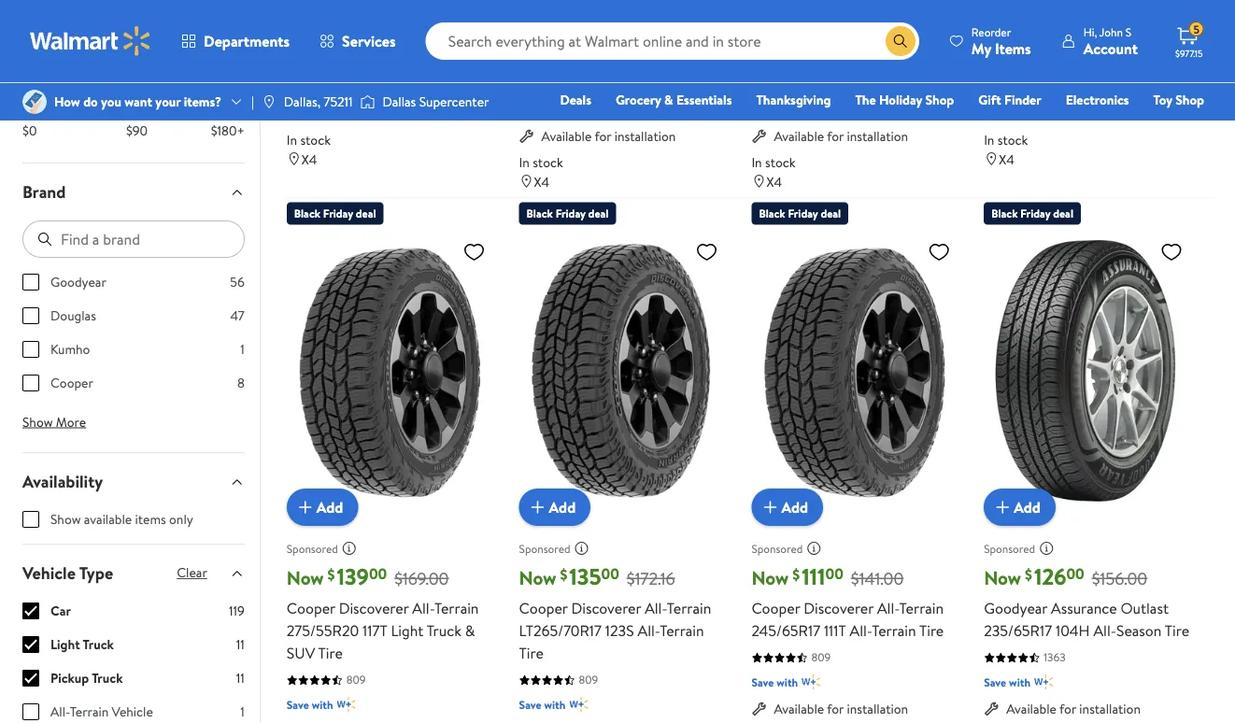 Task type: vqa. For each thing, say whether or not it's contained in the screenshot.


Task type: locate. For each thing, give the bounding box(es) containing it.
available
[[309, 105, 359, 123], [1007, 105, 1057, 123], [542, 128, 592, 146], [774, 128, 824, 146], [774, 700, 824, 718], [1007, 700, 1057, 718]]

gift
[[979, 91, 1002, 109]]

cooper inside now $ 135 00 $172.16 cooper discoverer all-terrain lt265/70r17 123s all-terrain tire
[[519, 599, 568, 619]]

sponsored for 139
[[287, 541, 338, 557]]

x4 for cooper discoverer all-terrain 275/55r20 117t light truck & suv tire
[[534, 173, 550, 192]]

season
[[425, 4, 471, 24], [1123, 4, 1168, 24], [418, 26, 463, 47], [886, 26, 931, 47], [1117, 26, 1162, 47], [1117, 621, 1162, 642]]

$ inside now $ 135 00 $172.16 cooper discoverer all-terrain lt265/70r17 123s all-terrain tire
[[560, 565, 568, 585]]

goodyear up 235/65r17
[[984, 599, 1048, 619]]

& right grocery
[[665, 91, 673, 109]]

2 reliant from the left
[[1051, 4, 1096, 24]]

add up the 135
[[549, 498, 576, 518]]

2 deal from the left
[[588, 206, 609, 222]]

season right 106v
[[418, 26, 463, 47]]

walmart plus image for 139
[[337, 696, 356, 715]]

11 for light truck
[[236, 635, 245, 653]]

1 vertical spatial 1
[[240, 703, 245, 721]]

0 vertical spatial outlast
[[889, 4, 937, 24]]

0 vertical spatial assurance
[[819, 4, 885, 24]]

1 vertical spatial 117t
[[363, 621, 388, 642]]

1277
[[812, 78, 833, 94]]

$ inside now $ 126 00 $156.00 goodyear assurance outlast 235/65r17 104h all-season tire
[[1025, 565, 1033, 585]]

add button for 111
[[752, 489, 823, 527]]

goodyear reliant all-season 235/65r18 106v all-season tire
[[287, 4, 491, 47]]

now for 135
[[519, 565, 556, 591]]

00
[[369, 564, 387, 585], [601, 564, 619, 585], [826, 564, 844, 585], [1067, 564, 1085, 585]]

0 horizontal spatial  image
[[22, 90, 47, 114]]

1 friday from the left
[[323, 206, 353, 222]]

debit
[[1093, 117, 1125, 135]]

126
[[1035, 561, 1067, 593]]

0 horizontal spatial suv
[[287, 643, 315, 664]]

electronics link
[[1058, 90, 1138, 110]]

ad disclaimer and feedback for ingridsponsoredproducts image up the 135
[[574, 542, 589, 557]]

$ inside the now $ 111 00 $141.00 cooper discoverer all-terrain 245/65r17 111t all-terrain tire
[[793, 565, 800, 585]]

3 friday from the left
[[788, 206, 818, 222]]

3 now from the left
[[752, 565, 789, 591]]

139
[[337, 561, 369, 593]]

1 inside brand group
[[240, 340, 245, 358]]

1 sponsored from the left
[[287, 541, 338, 557]]

in stock down the deals link at the left of page
[[519, 153, 563, 172]]

0 horizontal spatial light
[[50, 635, 80, 653]]

stock down the deals link at the left of page
[[533, 153, 563, 172]]

season up the holiday shop link
[[886, 26, 931, 47]]

now inside now $ 135 00 $172.16 cooper discoverer all-terrain lt265/70r17 123s all-terrain tire
[[519, 565, 556, 591]]

save for walmart plus icon associated with 111
[[752, 675, 774, 691]]

1 horizontal spatial outlast
[[1121, 599, 1169, 619]]

1 horizontal spatial shop
[[1176, 91, 1205, 109]]

5643 for 106v
[[347, 55, 372, 71]]

assurance up 104h
[[1051, 599, 1117, 619]]

discoverer inside now $ 139 00 $169.00 cooper discoverer all-terrain 275/55r20 117t light truck & suv tire
[[339, 599, 409, 619]]

cooper inside the now $ 111 00 $141.00 cooper discoverer all-terrain 245/65r17 111t all-terrain tire
[[752, 599, 800, 619]]

tire inside now $ 135 00 $172.16 cooper discoverer all-terrain lt265/70r17 123s all-terrain tire
[[519, 643, 544, 664]]

00 inside now $ 139 00 $169.00 cooper discoverer all-terrain 275/55r20 117t light truck & suv tire
[[369, 564, 387, 585]]

117t up grocery
[[595, 26, 620, 47]]

in for goodyear reliant all-season 235/65r18 106v all-season tire
[[287, 131, 297, 149]]

season inside goodyear assurance outlast 245/60r18 105h all-season tire
[[886, 26, 931, 47]]

00 inside now $ 126 00 $156.00 goodyear assurance outlast 235/65r17 104h all-season tire
[[1067, 564, 1085, 585]]

light down the $169.00
[[391, 621, 424, 642]]

shop right toy
[[1176, 91, 1205, 109]]

in stock down dallas,
[[287, 131, 331, 149]]

1 00 from the left
[[369, 564, 387, 585]]

shop up fashion link
[[926, 91, 955, 109]]

809 down the 111t
[[812, 650, 831, 666]]

vehicle down pickup truck at the left bottom of the page
[[112, 703, 153, 721]]

ad disclaimer and feedback for ingridsponsoredproducts image up 139
[[342, 542, 357, 557]]

4 sponsored from the left
[[984, 541, 1036, 557]]

cooper discoverer all-terrain 245/65r17 111t all-terrain tire image
[[752, 233, 958, 512]]

light up grocery
[[624, 26, 656, 47]]

ad disclaimer and feedback for ingridsponsoredproducts image up 126
[[1039, 542, 1054, 557]]

add button up 126
[[984, 489, 1056, 527]]

season up supercenter
[[425, 4, 471, 24]]

$ left the 135
[[560, 565, 568, 585]]

x4 for goodyear reliant all-season 245/60r18 105v all-season tire
[[999, 151, 1015, 169]]

show available items only
[[50, 510, 193, 528]]

111
[[802, 561, 826, 593]]

117t inside now $ 139 00 $169.00 cooper discoverer all-terrain 275/55r20 117t light truck & suv tire
[[363, 621, 388, 642]]

stock for goodyear reliant all-season 245/60r18 105v all-season tire
[[998, 131, 1028, 149]]

0 horizontal spatial add to cart image
[[527, 497, 549, 519]]

& left lt265/70r17
[[465, 621, 475, 642]]

deal for 139
[[356, 206, 376, 222]]

add to favorites list, cooper discoverer all-terrain 275/55r20 117t light truck & suv tire image
[[463, 240, 486, 264]]

outlast up search icon
[[889, 4, 937, 24]]

$ inside now $ 139 00 $169.00 cooper discoverer all-terrain 275/55r20 117t light truck & suv tire
[[328, 565, 335, 585]]

vehicle up car on the bottom of page
[[22, 561, 76, 585]]

 image
[[360, 93, 375, 111]]

items
[[135, 510, 166, 528]]

outlast down $156.00
[[1121, 599, 1169, 619]]

0 horizontal spatial vehicle
[[22, 561, 76, 585]]

1 vertical spatial show
[[50, 510, 81, 528]]

now
[[287, 565, 324, 591], [519, 565, 556, 591], [752, 565, 789, 591], [984, 565, 1022, 591]]

275/55r20 down 139
[[287, 621, 359, 642]]

assurance up "105h" on the right of page
[[819, 4, 885, 24]]

discoverer up 123s
[[572, 599, 641, 619]]

cooper up 245/65r17
[[752, 599, 800, 619]]

goodyear up items
[[984, 4, 1048, 24]]

2 vertical spatial &
[[465, 621, 475, 642]]

1 245/60r18 from the left
[[752, 26, 823, 47]]

all- inside cooper discoverer all-terrain 275/55r20 117t light truck & suv tire
[[645, 4, 667, 24]]

sponsored up 111
[[752, 541, 803, 557]]

0 vertical spatial suv
[[519, 49, 548, 69]]

truck
[[659, 26, 694, 47], [427, 621, 462, 642], [83, 635, 114, 653], [92, 669, 123, 687]]

goodyear up douglas
[[50, 273, 106, 291]]

cooper discoverer all-terrain 275/55r20 117t light truck & suv tire image
[[287, 233, 493, 512]]

2 1 from the top
[[240, 703, 245, 721]]

0 horizontal spatial outlast
[[889, 4, 937, 24]]

now for 111
[[752, 565, 789, 591]]

2 00 from the left
[[601, 564, 619, 585]]

in stock down gift finder
[[984, 131, 1028, 149]]

1 vertical spatial 11
[[236, 669, 245, 687]]

cooper down kumho
[[50, 374, 93, 392]]

1 horizontal spatial  image
[[262, 94, 276, 109]]

1 1 from the top
[[240, 340, 245, 358]]

4 black friday deal from the left
[[992, 206, 1074, 222]]

ad disclaimer and feedback for ingridsponsoredproducts image
[[807, 542, 822, 557], [1039, 542, 1054, 557]]

105h
[[826, 26, 859, 47]]

friday for 135
[[556, 206, 586, 222]]

with
[[312, 80, 333, 96], [1009, 80, 1031, 96], [544, 102, 566, 118], [777, 102, 798, 118], [777, 675, 798, 691], [1009, 675, 1031, 691], [312, 697, 333, 713], [544, 697, 566, 713]]

1 horizontal spatial ad disclaimer and feedback for ingridsponsoredproducts image
[[574, 542, 589, 557]]

now inside now $ 139 00 $169.00 cooper discoverer all-terrain 275/55r20 117t light truck & suv tire
[[287, 565, 324, 591]]

season up "account"
[[1123, 4, 1168, 24]]

add to favorites list, goodyear assurance outlast 235/65r17 104h all-season tire image
[[1161, 240, 1183, 264]]

add button for 126
[[984, 489, 1056, 527]]

8
[[237, 374, 245, 392]]

2 $ from the left
[[560, 565, 568, 585]]

now left 111
[[752, 565, 789, 591]]

reliant inside goodyear reliant all-season 235/65r18 106v all-season tire
[[354, 4, 399, 24]]

now inside now $ 126 00 $156.00 goodyear assurance outlast 235/65r17 104h all-season tire
[[984, 565, 1022, 591]]

walmart plus image down 1277
[[802, 101, 821, 120]]

809 down lt265/70r17
[[579, 672, 598, 688]]

essentials
[[677, 91, 732, 109]]

1 11 from the top
[[236, 635, 245, 653]]

Walmart Site-Wide search field
[[426, 22, 920, 60]]

all- inside goodyear assurance outlast 245/60r18 105h all-season tire
[[863, 26, 886, 47]]

goodyear reliant all-season 245/60r18 105v all-season tire
[[984, 4, 1190, 47]]

1 add to cart image from the left
[[294, 497, 317, 519]]

0 vertical spatial vehicle
[[22, 561, 76, 585]]

245/60r18 inside goodyear reliant all-season 245/60r18 105v all-season tire
[[984, 26, 1055, 47]]

vehicle type group
[[22, 602, 245, 723]]

1 horizontal spatial 117t
[[595, 26, 620, 47]]

3 00 from the left
[[826, 564, 844, 585]]

services
[[342, 31, 396, 51]]

reorder
[[972, 24, 1012, 40]]

2 add from the left
[[549, 498, 576, 518]]

2 black friday deal from the left
[[527, 206, 609, 222]]

1 horizontal spatial light
[[391, 621, 424, 642]]

add button for 139
[[287, 489, 358, 527]]

&
[[698, 26, 708, 47], [665, 91, 673, 109], [465, 621, 475, 642]]

light up pickup
[[50, 635, 80, 653]]

availability button
[[7, 453, 260, 510]]

0 vertical spatial 1
[[240, 340, 245, 358]]

reliant up 105v
[[1051, 4, 1096, 24]]

goodyear inside goodyear reliant all-season 245/60r18 105v all-season tire
[[984, 4, 1048, 24]]

now $ 126 00 $156.00 goodyear assurance outlast 235/65r17 104h all-season tire
[[984, 561, 1190, 642]]

stock down gift finder
[[998, 131, 1028, 149]]

0 vertical spatial 275/55r20
[[519, 26, 592, 47]]

4 black from the left
[[992, 206, 1018, 222]]

toy shop home
[[863, 91, 1205, 135]]

119
[[229, 602, 245, 620]]

56
[[230, 273, 245, 291]]

245/60r18 left 105v
[[984, 26, 1055, 47]]

installation for 117t
[[615, 128, 676, 146]]

4 $ from the left
[[1025, 565, 1033, 585]]

1 add button from the left
[[287, 489, 358, 527]]

add up 111
[[782, 498, 808, 518]]

ad disclaimer and feedback for ingridsponsoredproducts image for 139
[[342, 542, 357, 557]]

4 add from the left
[[1014, 498, 1041, 518]]

0 vertical spatial 117t
[[595, 26, 620, 47]]

tire inside goodyear assurance outlast 245/60r18 105h all-season tire
[[752, 49, 776, 69]]

135
[[570, 561, 601, 593]]

tire inside goodyear reliant all-season 235/65r18 106v all-season tire
[[467, 26, 491, 47]]

2 friday from the left
[[556, 206, 586, 222]]

in stock down thanksgiving link
[[752, 153, 796, 172]]

save for walmart plus image for 105h
[[752, 102, 774, 118]]

discoverer for 135
[[572, 599, 641, 619]]

goodyear inside goodyear reliant all-season 235/65r18 106v all-season tire
[[287, 4, 350, 24]]

0 horizontal spatial ad disclaimer and feedback for ingridsponsoredproducts image
[[807, 542, 822, 557]]

809 down now $ 139 00 $169.00 cooper discoverer all-terrain 275/55r20 117t light truck & suv tire
[[347, 672, 366, 688]]

1 vertical spatial outlast
[[1121, 599, 1169, 619]]

in stock for goodyear reliant all-season 235/65r18 106v all-season tire
[[287, 131, 331, 149]]

now left 139
[[287, 565, 324, 591]]

 image for how do you want your items?
[[22, 90, 47, 114]]

$180+
[[211, 121, 245, 139]]

goodyear
[[287, 4, 350, 24], [752, 4, 815, 24], [984, 4, 1048, 24], [50, 273, 106, 291], [984, 599, 1048, 619]]

0 horizontal spatial add to cart image
[[294, 497, 317, 519]]

one
[[1061, 117, 1090, 135]]

3 deal from the left
[[821, 206, 841, 222]]

sponsored for 126
[[984, 541, 1036, 557]]

1 vertical spatial 275/55r20
[[287, 621, 359, 642]]

00 left the $141.00
[[826, 564, 844, 585]]

now inside the now $ 111 00 $141.00 cooper discoverer all-terrain 245/65r17 111t all-terrain tire
[[752, 565, 789, 591]]

1 $ from the left
[[328, 565, 335, 585]]

 image
[[22, 90, 47, 114], [262, 94, 276, 109]]

cooper
[[519, 4, 568, 24], [50, 374, 93, 392], [287, 599, 335, 619], [519, 599, 568, 619], [752, 599, 800, 619]]

0 vertical spatial 11
[[236, 635, 245, 653]]

vehicle inside group
[[112, 703, 153, 721]]

black friday deal
[[294, 206, 376, 222], [527, 206, 609, 222], [759, 206, 841, 222], [992, 206, 1074, 222]]

all-
[[402, 4, 425, 24], [645, 4, 667, 24], [1100, 4, 1123, 24], [395, 26, 418, 47], [863, 26, 886, 47], [1094, 26, 1117, 47], [412, 599, 435, 619], [645, 599, 667, 619], [878, 599, 900, 619], [638, 621, 660, 642], [850, 621, 872, 642], [1094, 621, 1117, 642], [50, 703, 70, 721]]

stock down dallas, 75211
[[300, 131, 331, 149]]

1 for kumho
[[240, 340, 245, 358]]

3 black friday deal from the left
[[759, 206, 841, 222]]

1 horizontal spatial vehicle
[[112, 703, 153, 721]]

3 sponsored from the left
[[752, 541, 803, 557]]

1
[[240, 340, 245, 358], [240, 703, 245, 721]]

walmart plus image
[[337, 79, 356, 97], [570, 101, 588, 120], [802, 101, 821, 120], [1035, 673, 1053, 692]]

truck up grocery & essentials
[[659, 26, 694, 47]]

now left the 135
[[519, 565, 556, 591]]

stock for cooper discoverer all-terrain 275/55r20 117t light truck & suv tire
[[533, 153, 563, 172]]

services button
[[305, 19, 411, 64]]

save for walmart plus icon associated with 139
[[287, 697, 309, 713]]

reliant for 106v
[[354, 4, 399, 24]]

walmart plus image right dallas,
[[337, 79, 356, 97]]

terrain
[[667, 4, 712, 24], [435, 599, 479, 619], [667, 599, 712, 619], [900, 599, 944, 619], [660, 621, 704, 642], [872, 621, 917, 642], [70, 703, 109, 721]]

goodyear for goodyear assurance outlast 245/60r18 105h all-season tire
[[752, 4, 815, 24]]

my
[[972, 38, 992, 58]]

discoverer up the 111t
[[804, 599, 874, 619]]

cooper up lt265/70r17
[[519, 599, 568, 619]]

black friday deal for 139
[[294, 206, 376, 222]]

dallas,
[[284, 92, 321, 111]]

sponsored up 139
[[287, 541, 338, 557]]

shop inside toy shop home
[[1176, 91, 1205, 109]]

ad disclaimer and feedback for ingridsponsoredproducts image up 111
[[807, 542, 822, 557]]

2 add button from the left
[[519, 489, 591, 527]]

1 ad disclaimer and feedback for ingridsponsoredproducts image from the left
[[342, 542, 357, 557]]

add to cart image
[[294, 497, 317, 519], [759, 497, 782, 519]]

00 left $172.16
[[601, 564, 619, 585]]

5643 down services
[[347, 55, 372, 71]]

sponsored
[[287, 541, 338, 557], [519, 541, 571, 557], [752, 541, 803, 557], [984, 541, 1036, 557]]

truck down the $169.00
[[427, 621, 462, 642]]

1 reliant from the left
[[354, 4, 399, 24]]

discoverer down 139
[[339, 599, 409, 619]]

show left more
[[22, 413, 53, 431]]

all- inside now $ 139 00 $169.00 cooper discoverer all-terrain 275/55r20 117t light truck & suv tire
[[412, 599, 435, 619]]

items
[[995, 38, 1032, 58]]

available for installation for 105v
[[1007, 105, 1141, 123]]

suv inside cooper discoverer all-terrain 275/55r20 117t light truck & suv tire
[[519, 49, 548, 69]]

$ left 139
[[328, 565, 335, 585]]

cooper inside now $ 139 00 $169.00 cooper discoverer all-terrain 275/55r20 117t light truck & suv tire
[[287, 599, 335, 619]]

tire inside now $ 139 00 $169.00 cooper discoverer all-terrain 275/55r20 117t light truck & suv tire
[[318, 643, 343, 664]]

2 horizontal spatial &
[[698, 26, 708, 47]]

1 horizontal spatial &
[[665, 91, 673, 109]]

outlast inside now $ 126 00 $156.00 goodyear assurance outlast 235/65r17 104h all-season tire
[[1121, 599, 1169, 619]]

john
[[1100, 24, 1123, 40]]

1 deal from the left
[[356, 206, 376, 222]]

discoverer up the deals at the left of the page
[[572, 4, 641, 24]]

discoverer inside the now $ 111 00 $141.00 cooper discoverer all-terrain 245/65r17 111t all-terrain tire
[[804, 599, 874, 619]]

2 shop from the left
[[1176, 91, 1205, 109]]

walmart plus image
[[1035, 79, 1053, 97], [802, 673, 821, 692], [337, 696, 356, 715], [570, 696, 588, 715]]

$ left 126
[[1025, 565, 1033, 585]]

2 ad disclaimer and feedback for ingridsponsoredproducts image from the left
[[1039, 542, 1054, 557]]

cooper up the deals link at the left of page
[[519, 4, 568, 24]]

1 horizontal spatial add to cart image
[[992, 497, 1014, 519]]

 image right "|"
[[262, 94, 276, 109]]

0 horizontal spatial shop
[[926, 91, 955, 109]]

add for 126
[[1014, 498, 1041, 518]]

00 inside the now $ 111 00 $141.00 cooper discoverer all-terrain 245/65r17 111t all-terrain tire
[[826, 564, 844, 585]]

117t down 139
[[363, 621, 388, 642]]

1 ad disclaimer and feedback for ingridsponsoredproducts image from the left
[[807, 542, 822, 557]]

00 left $156.00
[[1067, 564, 1085, 585]]

add button up 111
[[752, 489, 823, 527]]

toy shop link
[[1145, 90, 1213, 110]]

4 00 from the left
[[1067, 564, 1085, 585]]

2 ad disclaimer and feedback for ingridsponsoredproducts image from the left
[[574, 542, 589, 557]]

sponsored up 126
[[984, 541, 1036, 557]]

all- inside now $ 126 00 $156.00 goodyear assurance outlast 235/65r17 104h all-season tire
[[1094, 621, 1117, 642]]

show right show available items only checkbox
[[50, 510, 81, 528]]

2 black from the left
[[527, 206, 553, 222]]

black for 139
[[294, 206, 321, 222]]

275/55r20 up the deals link at the left of page
[[519, 26, 592, 47]]

available for installation for 106v
[[309, 105, 444, 123]]

245/65r17
[[752, 621, 821, 642]]

cooper right 119
[[287, 599, 335, 619]]

1 vertical spatial assurance
[[1051, 599, 1117, 619]]

00 for 139
[[369, 564, 387, 585]]

$ left 111
[[793, 565, 800, 585]]

available for installation
[[309, 105, 444, 123], [1007, 105, 1141, 123], [542, 128, 676, 146], [774, 128, 909, 146], [774, 700, 909, 718], [1007, 700, 1141, 718]]

1 horizontal spatial 245/60r18
[[984, 26, 1055, 47]]

goodyear up 235/65r18
[[287, 4, 350, 24]]

reliant up 106v
[[354, 4, 399, 24]]

ad disclaimer and feedback for ingridsponsoredproducts image
[[342, 542, 357, 557], [574, 542, 589, 557]]

111t
[[824, 621, 846, 642]]

1 black from the left
[[294, 206, 321, 222]]

& inside cooper discoverer all-terrain 275/55r20 117t light truck & suv tire
[[698, 26, 708, 47]]

black friday deal for 111
[[759, 206, 841, 222]]

goodyear up 1277
[[752, 4, 815, 24]]

0 horizontal spatial assurance
[[819, 4, 885, 24]]

4 deal from the left
[[1054, 206, 1074, 222]]

1 horizontal spatial ad disclaimer and feedback for ingridsponsoredproducts image
[[1039, 542, 1054, 557]]

outlast inside goodyear assurance outlast 245/60r18 105h all-season tire
[[889, 4, 937, 24]]

season right hi,
[[1117, 26, 1162, 47]]

add button up 139
[[287, 489, 358, 527]]

holiday
[[879, 91, 923, 109]]

1 horizontal spatial suv
[[519, 49, 548, 69]]

friday
[[323, 206, 353, 222], [556, 206, 586, 222], [788, 206, 818, 222], [1021, 206, 1051, 222]]

cooper for 139
[[287, 599, 335, 619]]

in stock
[[287, 131, 331, 149], [984, 131, 1028, 149], [519, 153, 563, 172], [752, 153, 796, 172]]

clear button
[[154, 560, 230, 587]]

1 inside vehicle type group
[[240, 703, 245, 721]]

outlast
[[889, 4, 937, 24], [1121, 599, 1169, 619]]

1 vertical spatial suv
[[287, 643, 315, 664]]

00 for 111
[[826, 564, 844, 585]]

walmart plus image for 135
[[570, 696, 588, 715]]

assurance inside goodyear assurance outlast 245/60r18 105h all-season tire
[[819, 4, 885, 24]]

black for 135
[[527, 206, 553, 222]]

terrain inside cooper discoverer all-terrain 275/55r20 117t light truck & suv tire
[[667, 4, 712, 24]]

2 now from the left
[[519, 565, 556, 591]]

3 black from the left
[[759, 206, 786, 222]]

1 horizontal spatial add to cart image
[[759, 497, 782, 519]]

0 horizontal spatial 117t
[[363, 621, 388, 642]]

truck inside now $ 139 00 $169.00 cooper discoverer all-terrain 275/55r20 117t light truck & suv tire
[[427, 621, 462, 642]]

add for 111
[[782, 498, 808, 518]]

1 black friday deal from the left
[[294, 206, 376, 222]]

add
[[317, 498, 343, 518], [549, 498, 576, 518], [782, 498, 808, 518], [1014, 498, 1041, 518]]

2 add to cart image from the left
[[759, 497, 782, 519]]

installation for 106v
[[382, 105, 444, 123]]

1 for all-terrain vehicle
[[240, 703, 245, 721]]

0 vertical spatial &
[[698, 26, 708, 47]]

809 left grocery
[[579, 78, 598, 94]]

discoverer for 139
[[339, 599, 409, 619]]

you
[[101, 92, 121, 111]]

245/60r18
[[752, 26, 823, 47], [984, 26, 1055, 47]]

245/60r18 left "105h" on the right of page
[[752, 26, 823, 47]]

stock
[[300, 131, 331, 149], [998, 131, 1028, 149], [533, 153, 563, 172], [765, 153, 796, 172]]

add button up the 135
[[519, 489, 591, 527]]

0 horizontal spatial 5643
[[347, 55, 372, 71]]

2 11 from the top
[[236, 669, 245, 687]]

thanksgiving link
[[748, 90, 840, 110]]

add to cart image for 126
[[992, 497, 1014, 519]]

$169.00
[[395, 567, 449, 590]]

$977.15
[[1176, 47, 1203, 59]]

goodyear inside goodyear assurance outlast 245/60r18 105h all-season tire
[[752, 4, 815, 24]]

104h
[[1056, 621, 1090, 642]]

1 shop from the left
[[926, 91, 955, 109]]

friday for 111
[[788, 206, 818, 222]]

809
[[579, 78, 598, 94], [812, 650, 831, 666], [347, 672, 366, 688], [579, 672, 598, 688]]

x4
[[302, 151, 317, 169], [999, 151, 1015, 169], [534, 173, 550, 192], [767, 173, 782, 192]]

4 add button from the left
[[984, 489, 1056, 527]]

supercenter
[[419, 92, 489, 111]]

2 245/60r18 from the left
[[984, 26, 1055, 47]]

suv inside now $ 139 00 $169.00 cooper discoverer all-terrain 275/55r20 117t light truck & suv tire
[[287, 643, 315, 664]]

sponsored up the 135
[[519, 541, 571, 557]]

809 for 135
[[579, 672, 598, 688]]

$141.00
[[851, 567, 904, 590]]

1 vertical spatial &
[[665, 91, 673, 109]]

Show available items only checkbox
[[22, 511, 39, 528]]

now for 126
[[984, 565, 1022, 591]]

 image up $0
[[22, 90, 47, 114]]

1 add from the left
[[317, 498, 343, 518]]

1 add to cart image from the left
[[527, 497, 549, 519]]

now left 126
[[984, 565, 1022, 591]]

sponsored for 135
[[519, 541, 571, 557]]

the
[[856, 91, 876, 109]]

4 friday from the left
[[1021, 206, 1051, 222]]

season down $156.00
[[1117, 621, 1162, 642]]

add up 139
[[317, 498, 343, 518]]

& up essentials
[[698, 26, 708, 47]]

discoverer inside now $ 135 00 $172.16 cooper discoverer all-terrain lt265/70r17 123s all-terrain tire
[[572, 599, 641, 619]]

save for walmart plus image associated with 275/55r20
[[519, 102, 542, 118]]

save for walmart plus image for 235/65r18
[[287, 80, 309, 96]]

1 horizontal spatial reliant
[[1051, 4, 1096, 24]]

walmart image
[[30, 26, 151, 56]]

1 now from the left
[[287, 565, 324, 591]]

0 vertical spatial show
[[22, 413, 53, 431]]

vehicle
[[22, 561, 76, 585], [112, 703, 153, 721]]

5643 down 105v
[[1044, 55, 1069, 71]]

dallas, 75211
[[284, 92, 353, 111]]

add to cart image
[[527, 497, 549, 519], [992, 497, 1014, 519]]

sponsored for 111
[[752, 541, 803, 557]]

x4 for goodyear assurance outlast 245/60r18 105h all-season tire
[[767, 173, 782, 192]]

availability
[[22, 470, 103, 493]]

add to cart image for 139
[[294, 497, 317, 519]]

2 sponsored from the left
[[519, 541, 571, 557]]

4 now from the left
[[984, 565, 1022, 591]]

1 horizontal spatial assurance
[[1051, 599, 1117, 619]]

1 horizontal spatial 275/55r20
[[519, 26, 592, 47]]

save with
[[287, 80, 333, 96], [984, 80, 1031, 96], [519, 102, 566, 118], [752, 102, 798, 118], [752, 675, 798, 691], [984, 675, 1031, 691], [287, 697, 333, 713], [519, 697, 566, 713]]

3 add from the left
[[782, 498, 808, 518]]

2 horizontal spatial light
[[624, 26, 656, 47]]

suv
[[519, 49, 548, 69], [287, 643, 315, 664]]

None checkbox
[[22, 274, 39, 290], [22, 307, 39, 324], [22, 374, 39, 391], [22, 603, 39, 619], [22, 670, 39, 687], [22, 274, 39, 290], [22, 307, 39, 324], [22, 374, 39, 391], [22, 603, 39, 619], [22, 670, 39, 687]]

2 add to cart image from the left
[[992, 497, 1014, 519]]

0 horizontal spatial 245/60r18
[[752, 26, 823, 47]]

goodyear for goodyear reliant all-season 245/60r18 105v all-season tire
[[984, 4, 1048, 24]]

1 5643 from the left
[[347, 55, 372, 71]]

1 horizontal spatial 5643
[[1044, 55, 1069, 71]]

117t inside cooper discoverer all-terrain 275/55r20 117t light truck & suv tire
[[595, 26, 620, 47]]

3 add button from the left
[[752, 489, 823, 527]]

add up 126
[[1014, 498, 1041, 518]]

shop
[[926, 91, 955, 109], [1176, 91, 1205, 109]]

walmart plus image left grocery
[[570, 101, 588, 120]]

light inside cooper discoverer all-terrain 275/55r20 117t light truck & suv tire
[[624, 26, 656, 47]]

00 inside now $ 135 00 $172.16 cooper discoverer all-terrain lt265/70r17 123s all-terrain tire
[[601, 564, 619, 585]]

0 horizontal spatial reliant
[[354, 4, 399, 24]]

None checkbox
[[22, 341, 39, 358], [22, 636, 39, 653], [22, 703, 39, 720], [22, 341, 39, 358], [22, 636, 39, 653], [22, 703, 39, 720]]

clear
[[177, 564, 207, 582]]

in for goodyear reliant all-season 245/60r18 105v all-season tire
[[984, 131, 995, 149]]

00 left the $169.00
[[369, 564, 387, 585]]

reliant inside goodyear reliant all-season 245/60r18 105v all-season tire
[[1051, 4, 1096, 24]]

stock down thanksgiving link
[[765, 153, 796, 172]]

$ for 139
[[328, 565, 335, 585]]

0 horizontal spatial 275/55r20
[[287, 621, 359, 642]]

3 $ from the left
[[793, 565, 800, 585]]

275/55r20 inside now $ 139 00 $169.00 cooper discoverer all-terrain 275/55r20 117t light truck & suv tire
[[287, 621, 359, 642]]

0 horizontal spatial ad disclaimer and feedback for ingridsponsoredproducts image
[[342, 542, 357, 557]]

show more button
[[7, 407, 101, 437]]

2 5643 from the left
[[1044, 55, 1069, 71]]

truck up all-terrain vehicle
[[92, 669, 123, 687]]

your
[[155, 92, 181, 111]]

show inside button
[[22, 413, 53, 431]]

in for cooper discoverer all-terrain 275/55r20 117t light truck & suv tire
[[519, 153, 530, 172]]

1 vertical spatial vehicle
[[112, 703, 153, 721]]

0 horizontal spatial &
[[465, 621, 475, 642]]



Task type: describe. For each thing, give the bounding box(es) containing it.
truck up pickup truck at the left bottom of the page
[[83, 635, 114, 653]]

the holiday shop
[[856, 91, 955, 109]]

add to favorites list, cooper discoverer all-terrain 245/65r17 111t all-terrain tire image
[[928, 240, 951, 264]]

departments
[[204, 31, 290, 51]]

kumho
[[50, 340, 90, 358]]

grocery
[[616, 91, 661, 109]]

friday for 139
[[323, 206, 353, 222]]

00 for 126
[[1067, 564, 1085, 585]]

available
[[84, 510, 132, 528]]

dallas supercenter
[[383, 92, 489, 111]]

one debit link
[[1053, 116, 1133, 136]]

brand tab
[[7, 163, 260, 220]]

add for 135
[[549, 498, 576, 518]]

light inside now $ 139 00 $169.00 cooper discoverer all-terrain 275/55r20 117t light truck & suv tire
[[391, 621, 424, 642]]

truck inside cooper discoverer all-terrain 275/55r20 117t light truck & suv tire
[[659, 26, 694, 47]]

deals link
[[552, 90, 600, 110]]

105v
[[1059, 26, 1091, 47]]

reorder my items
[[972, 24, 1032, 58]]

add button for 135
[[519, 489, 591, 527]]

for for 245/60r18
[[1060, 105, 1077, 123]]

lt265/70r17
[[519, 621, 602, 642]]

ad disclaimer and feedback for ingridsponsoredproducts image for 126
[[1039, 542, 1054, 557]]

only
[[169, 510, 193, 528]]

available for goodyear reliant all-season 235/65r18 106v all-season tire
[[309, 105, 359, 123]]

type
[[79, 561, 113, 585]]

$ for 111
[[793, 565, 800, 585]]

goodyear inside brand group
[[50, 273, 106, 291]]

brand group
[[22, 273, 245, 407]]

available for goodyear reliant all-season 245/60r18 105v all-season tire
[[1007, 105, 1057, 123]]

brand
[[22, 180, 66, 203]]

$ for 135
[[560, 565, 568, 585]]

123s
[[605, 621, 634, 642]]

in stock for cooper discoverer all-terrain 275/55r20 117t light truck & suv tire
[[519, 153, 563, 172]]

47
[[230, 306, 245, 324]]

cooper for 135
[[519, 599, 568, 619]]

add for 139
[[317, 498, 343, 518]]

friday for 126
[[1021, 206, 1051, 222]]

want
[[125, 92, 152, 111]]

1363
[[1044, 650, 1066, 666]]

available for installation for all-
[[774, 128, 909, 146]]

& inside now $ 139 00 $169.00 cooper discoverer all-terrain 275/55r20 117t light truck & suv tire
[[465, 621, 475, 642]]

 image for dallas, 75211
[[262, 94, 276, 109]]

235/65r18
[[287, 26, 356, 47]]

now $ 111 00 $141.00 cooper discoverer all-terrain 245/65r17 111t all-terrain tire
[[752, 561, 944, 642]]

ad disclaimer and feedback for ingridsponsoredproducts image for 111
[[807, 542, 822, 557]]

gift finder link
[[970, 90, 1050, 110]]

106v
[[359, 26, 392, 47]]

5643 for 105v
[[1044, 55, 1069, 71]]

Find a brand search field
[[22, 220, 245, 258]]

235/65r17
[[984, 621, 1053, 642]]

tire inside the now $ 111 00 $141.00 cooper discoverer all-terrain 245/65r17 111t all-terrain tire
[[920, 621, 944, 642]]

hi, john s account
[[1084, 24, 1138, 58]]

in stock for goodyear reliant all-season 245/60r18 105v all-season tire
[[984, 131, 1028, 149]]

assurance inside now $ 126 00 $156.00 goodyear assurance outlast 235/65r17 104h all-season tire
[[1051, 599, 1117, 619]]

show for show more
[[22, 413, 53, 431]]

show for show available items only
[[50, 510, 81, 528]]

add to cart image for 135
[[527, 497, 549, 519]]

reliant for 105v
[[1051, 4, 1096, 24]]

in stock for goodyear assurance outlast 245/60r18 105h all-season tire
[[752, 153, 796, 172]]

stock for goodyear reliant all-season 235/65r18 106v all-season tire
[[300, 131, 331, 149]]

x4 for goodyear reliant all-season 235/65r18 106v all-season tire
[[302, 151, 317, 169]]

grocery & essentials link
[[607, 90, 741, 110]]

finder
[[1005, 91, 1042, 109]]

installation for all-
[[847, 128, 909, 146]]

home link
[[855, 116, 906, 136]]

all- inside vehicle type group
[[50, 703, 70, 721]]

for for 275/55r20
[[595, 128, 612, 146]]

availability tab
[[7, 453, 260, 510]]

do
[[83, 92, 98, 111]]

black for 126
[[992, 206, 1018, 222]]

available for goodyear assurance outlast 245/60r18 105h all-season tire
[[774, 128, 824, 146]]

goodyear assurance outlast 235/65r17 104h all-season tire image
[[984, 233, 1191, 512]]

275/55r20 inside cooper discoverer all-terrain 275/55r20 117t light truck & suv tire
[[519, 26, 592, 47]]

tire inside goodyear reliant all-season 245/60r18 105v all-season tire
[[1166, 26, 1190, 47]]

dallas
[[383, 92, 416, 111]]

one debit
[[1061, 117, 1125, 135]]

& inside grocery & essentials link
[[665, 91, 673, 109]]

home
[[863, 117, 898, 135]]

walmart plus image for 235/65r18
[[337, 79, 356, 97]]

fashion link
[[913, 116, 974, 136]]

ad disclaimer and feedback for ingridsponsoredproducts image for 135
[[574, 542, 589, 557]]

show more
[[22, 413, 86, 431]]

goodyear for goodyear reliant all-season 235/65r18 106v all-season tire
[[287, 4, 350, 24]]

black for 111
[[759, 206, 786, 222]]

save for walmart plus image underneath the 1363
[[984, 675, 1007, 691]]

discoverer inside cooper discoverer all-terrain 275/55r20 117t light truck & suv tire
[[572, 4, 641, 24]]

douglas
[[50, 306, 96, 324]]

registry link
[[981, 116, 1046, 136]]

809 for 111
[[812, 650, 831, 666]]

245/60r18 inside goodyear assurance outlast 245/60r18 105h all-season tire
[[752, 26, 823, 47]]

terrain inside vehicle type group
[[70, 703, 109, 721]]

walmart plus image down the 1363
[[1035, 673, 1053, 692]]

fashion
[[922, 117, 965, 135]]

$90
[[126, 121, 148, 139]]

search icon image
[[893, 34, 908, 49]]

departments button
[[166, 19, 305, 64]]

all-terrain vehicle
[[50, 703, 153, 721]]

brand button
[[7, 163, 260, 220]]

$172.16
[[627, 567, 675, 590]]

more
[[56, 413, 86, 431]]

terrain inside now $ 139 00 $169.00 cooper discoverer all-terrain 275/55r20 117t light truck & suv tire
[[435, 599, 479, 619]]

discoverer for 111
[[804, 599, 874, 619]]

deal for 135
[[588, 206, 609, 222]]

goodyear inside now $ 126 00 $156.00 goodyear assurance outlast 235/65r17 104h all-season tire
[[984, 599, 1048, 619]]

vehicle inside dropdown button
[[22, 561, 76, 585]]

goodyear assurance outlast 245/60r18 105h all-season tire
[[752, 4, 937, 69]]

available for installation for 117t
[[542, 128, 676, 146]]

pickup truck
[[50, 669, 123, 687]]

toy
[[1154, 91, 1173, 109]]

season inside now $ 126 00 $156.00 goodyear assurance outlast 235/65r17 104h all-season tire
[[1117, 621, 1162, 642]]

now $ 135 00 $172.16 cooper discoverer all-terrain lt265/70r17 123s all-terrain tire
[[519, 561, 712, 664]]

75211
[[324, 92, 353, 111]]

$ for 126
[[1025, 565, 1033, 585]]

thanksgiving
[[757, 91, 831, 109]]

walmart plus image for 111
[[802, 673, 821, 692]]

for for 235/65r18
[[362, 105, 379, 123]]

s
[[1126, 24, 1132, 40]]

how
[[54, 92, 80, 111]]

cooper discoverer all-terrain 275/55r20 117t light truck & suv tire
[[519, 4, 712, 69]]

deal for 111
[[821, 206, 841, 222]]

available for cooper discoverer all-terrain 275/55r20 117t light truck & suv tire
[[542, 128, 592, 146]]

light truck
[[50, 635, 114, 653]]

black friday deal for 135
[[527, 206, 609, 222]]

save for walmart plus icon associated with 135
[[519, 697, 542, 713]]

for for 105h
[[827, 128, 844, 146]]

vehicle type button
[[7, 545, 260, 602]]

registry
[[990, 117, 1037, 135]]

cooper inside brand group
[[50, 374, 93, 392]]

tire inside cooper discoverer all-terrain 275/55r20 117t light truck & suv tire
[[551, 49, 575, 69]]

how do you want your items?
[[54, 92, 222, 111]]

installation for 105v
[[1080, 105, 1141, 123]]

vehicle type
[[22, 561, 113, 585]]

deal for 126
[[1054, 206, 1074, 222]]

pickup
[[50, 669, 89, 687]]

11 for pickup truck
[[236, 669, 245, 687]]

account
[[1084, 38, 1138, 58]]

00 for 135
[[601, 564, 619, 585]]

add to favorites list, cooper discoverer all-terrain lt265/70r17 123s all-terrain tire image
[[696, 240, 718, 264]]

hi,
[[1084, 24, 1098, 40]]

$0
[[22, 121, 37, 139]]

cooper for 111
[[752, 599, 800, 619]]

vehicle type tab
[[7, 545, 260, 602]]

electronics
[[1066, 91, 1130, 109]]

cooper inside cooper discoverer all-terrain 275/55r20 117t light truck & suv tire
[[519, 4, 568, 24]]

black friday deal for 126
[[992, 206, 1074, 222]]

now $ 139 00 $169.00 cooper discoverer all-terrain 275/55r20 117t light truck & suv tire
[[287, 561, 479, 664]]

grocery & essentials
[[616, 91, 732, 109]]

tire inside now $ 126 00 $156.00 goodyear assurance outlast 235/65r17 104h all-season tire
[[1165, 621, 1190, 642]]

Search search field
[[426, 22, 920, 60]]

stock for goodyear assurance outlast 245/60r18 105h all-season tire
[[765, 153, 796, 172]]

walmart plus image for 275/55r20
[[570, 101, 588, 120]]

add to cart image for 111
[[759, 497, 782, 519]]

walmart+
[[1149, 117, 1205, 135]]

in for goodyear assurance outlast 245/60r18 105h all-season tire
[[752, 153, 762, 172]]

gift finder
[[979, 91, 1042, 109]]

$156.00
[[1092, 567, 1148, 590]]

light inside vehicle type group
[[50, 635, 80, 653]]

cooper discoverer all-terrain lt265/70r17 123s all-terrain tire image
[[519, 233, 726, 512]]

items?
[[184, 92, 222, 111]]



